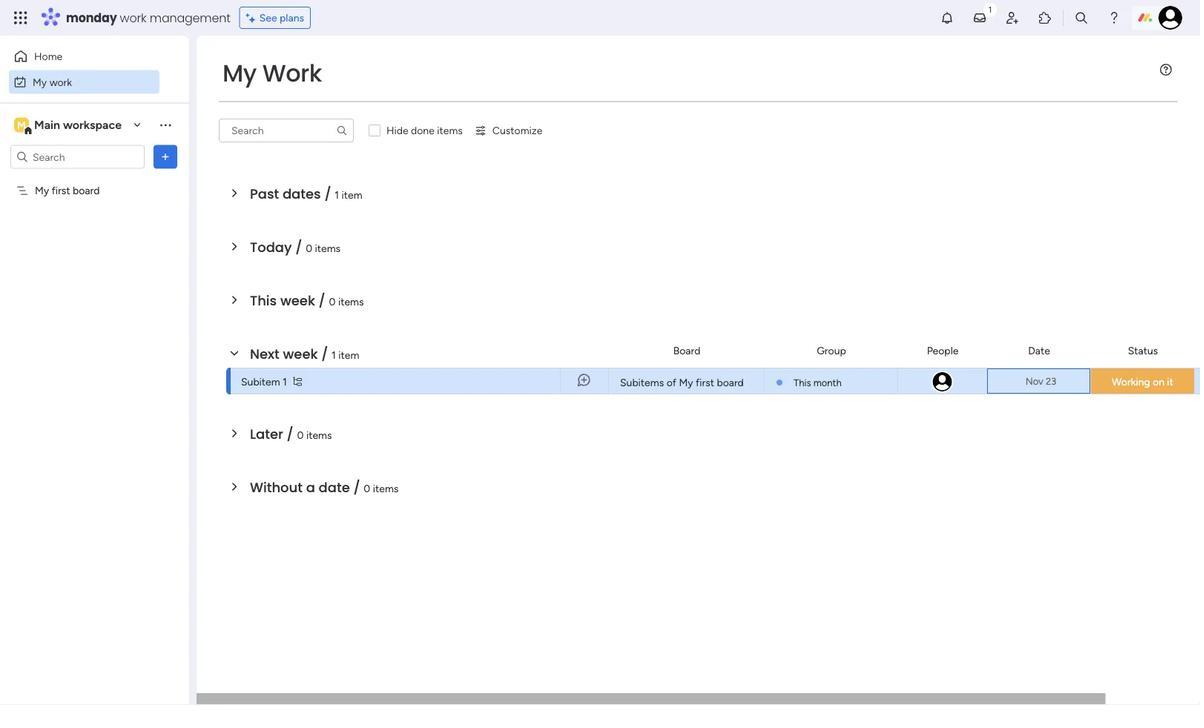 Task type: describe. For each thing, give the bounding box(es) containing it.
subitems
[[620, 377, 664, 389]]

23
[[1046, 375, 1057, 387]]

date
[[1028, 345, 1050, 357]]

monday
[[66, 9, 117, 26]]

0 inside without a date / 0 items
[[364, 482, 370, 495]]

menu image
[[1160, 64, 1172, 76]]

month
[[814, 377, 842, 389]]

working on it
[[1112, 376, 1174, 388]]

subitem
[[241, 375, 280, 388]]

see plans button
[[239, 7, 311, 29]]

later
[[250, 425, 283, 444]]

on
[[1153, 376, 1165, 388]]

today
[[250, 238, 292, 257]]

first inside list box
[[52, 184, 70, 197]]

/ right today
[[295, 238, 302, 257]]

Search in workspace field
[[31, 148, 124, 165]]

people
[[927, 345, 959, 357]]

main workspace
[[34, 118, 122, 132]]

v2 subitems open image
[[293, 377, 302, 386]]

search image
[[336, 125, 348, 137]]

work for my
[[49, 76, 72, 88]]

work for monday
[[120, 9, 147, 26]]

items right done
[[437, 124, 463, 137]]

workspace selection element
[[14, 116, 124, 135]]

past
[[250, 184, 279, 203]]

1 vertical spatial first
[[696, 377, 714, 389]]

without
[[250, 478, 303, 497]]

invite members image
[[1005, 10, 1020, 25]]

apps image
[[1038, 10, 1053, 25]]

customize
[[493, 124, 543, 137]]

/ down this week / 0 items
[[321, 345, 328, 364]]

home button
[[9, 45, 160, 68]]

select product image
[[13, 10, 28, 25]]

dates
[[283, 184, 321, 203]]

Filter dashboard by text search field
[[219, 119, 354, 142]]

item for next week /
[[339, 349, 359, 361]]

0 inside this week / 0 items
[[329, 295, 336, 308]]

later / 0 items
[[250, 425, 332, 444]]

john smith image
[[1159, 6, 1183, 30]]

m
[[17, 119, 26, 131]]

my for my work
[[33, 76, 47, 88]]

hide done items
[[387, 124, 463, 137]]

work
[[262, 57, 322, 90]]

past dates / 1 item
[[250, 184, 363, 203]]

john smith image
[[931, 371, 954, 393]]

options image
[[158, 149, 173, 164]]

help image
[[1107, 10, 1122, 25]]

date
[[319, 478, 350, 497]]

my for my work
[[223, 57, 257, 90]]

my for my first board
[[35, 184, 49, 197]]

this month
[[794, 377, 842, 389]]

/ right the dates
[[325, 184, 331, 203]]

main
[[34, 118, 60, 132]]

nov 23
[[1026, 375, 1057, 387]]

without a date / 0 items
[[250, 478, 399, 497]]

week for next
[[283, 345, 318, 364]]

management
[[150, 9, 231, 26]]



Task type: locate. For each thing, give the bounding box(es) containing it.
1 horizontal spatial first
[[696, 377, 714, 389]]

this for week
[[250, 291, 277, 310]]

status
[[1128, 345, 1158, 357]]

2 vertical spatial 1
[[283, 375, 287, 388]]

1 vertical spatial work
[[49, 76, 72, 88]]

done
[[411, 124, 435, 137]]

see
[[259, 11, 277, 24]]

week up v2 subitems open image
[[283, 345, 318, 364]]

my first board list box
[[0, 175, 189, 404]]

items right "date"
[[373, 482, 399, 495]]

week down today / 0 items
[[280, 291, 315, 310]]

see plans
[[259, 11, 304, 24]]

0 vertical spatial week
[[280, 291, 315, 310]]

my
[[223, 57, 257, 90], [33, 76, 47, 88], [35, 184, 49, 197], [679, 377, 693, 389]]

1 vertical spatial 1
[[332, 349, 336, 361]]

my left work
[[223, 57, 257, 90]]

this week / 0 items
[[250, 291, 364, 310]]

subitem 1
[[241, 375, 287, 388]]

0 vertical spatial board
[[73, 184, 100, 197]]

1 down this week / 0 items
[[332, 349, 336, 361]]

search everything image
[[1074, 10, 1089, 25]]

first down 'search in workspace' field
[[52, 184, 70, 197]]

my down 'home'
[[33, 76, 47, 88]]

item inside next week / 1 item
[[339, 349, 359, 361]]

0 vertical spatial item
[[342, 188, 363, 201]]

items right later
[[306, 429, 332, 441]]

1 for next week /
[[332, 349, 336, 361]]

1 vertical spatial board
[[717, 377, 744, 389]]

0 vertical spatial 1
[[335, 188, 339, 201]]

board right of
[[717, 377, 744, 389]]

my first board
[[35, 184, 100, 197]]

1 vertical spatial item
[[339, 349, 359, 361]]

None search field
[[219, 119, 354, 142]]

/ up next week / 1 item
[[319, 291, 326, 310]]

board inside list box
[[73, 184, 100, 197]]

it
[[1167, 376, 1174, 388]]

work inside my work button
[[49, 76, 72, 88]]

0 inside today / 0 items
[[306, 242, 312, 254]]

0 right "date"
[[364, 482, 370, 495]]

items inside this week / 0 items
[[338, 295, 364, 308]]

1 vertical spatial week
[[283, 345, 318, 364]]

nov
[[1026, 375, 1044, 387]]

first right of
[[696, 377, 714, 389]]

items inside without a date / 0 items
[[373, 482, 399, 495]]

this up the next at left
[[250, 291, 277, 310]]

0 up next week / 1 item
[[329, 295, 336, 308]]

1 horizontal spatial work
[[120, 9, 147, 26]]

0 vertical spatial first
[[52, 184, 70, 197]]

items up this week / 0 items
[[315, 242, 341, 254]]

items up next week / 1 item
[[338, 295, 364, 308]]

my inside my work button
[[33, 76, 47, 88]]

0 horizontal spatial this
[[250, 291, 277, 310]]

0 vertical spatial this
[[250, 291, 277, 310]]

my work button
[[9, 70, 160, 94]]

0 right today
[[306, 242, 312, 254]]

board
[[673, 345, 701, 357]]

item down this week / 0 items
[[339, 349, 359, 361]]

item inside past dates / 1 item
[[342, 188, 363, 201]]

option
[[0, 177, 189, 180]]

item
[[342, 188, 363, 201], [339, 349, 359, 361]]

week for this
[[280, 291, 315, 310]]

home
[[34, 50, 62, 63]]

this left month
[[794, 377, 811, 389]]

notifications image
[[940, 10, 955, 25]]

plans
[[280, 11, 304, 24]]

items inside later / 0 items
[[306, 429, 332, 441]]

board
[[73, 184, 100, 197], [717, 377, 744, 389]]

next
[[250, 345, 280, 364]]

/ right "date"
[[353, 478, 360, 497]]

subitems of my first board
[[620, 377, 744, 389]]

group
[[817, 345, 846, 357]]

item for past dates /
[[342, 188, 363, 201]]

workspace options image
[[158, 117, 173, 132]]

/
[[325, 184, 331, 203], [295, 238, 302, 257], [319, 291, 326, 310], [321, 345, 328, 364], [287, 425, 294, 444], [353, 478, 360, 497]]

1 left v2 subitems open image
[[283, 375, 287, 388]]

1 inside next week / 1 item
[[332, 349, 336, 361]]

this for month
[[794, 377, 811, 389]]

of
[[667, 377, 677, 389]]

0 vertical spatial work
[[120, 9, 147, 26]]

1 right the dates
[[335, 188, 339, 201]]

subitems of my first board link
[[618, 369, 755, 395]]

a
[[306, 478, 315, 497]]

customize button
[[469, 119, 549, 142]]

0 inside later / 0 items
[[297, 429, 304, 441]]

board down 'search in workspace' field
[[73, 184, 100, 197]]

this
[[250, 291, 277, 310], [794, 377, 811, 389]]

inbox image
[[973, 10, 987, 25]]

0 horizontal spatial first
[[52, 184, 70, 197]]

0 horizontal spatial board
[[73, 184, 100, 197]]

work right monday
[[120, 9, 147, 26]]

first
[[52, 184, 70, 197], [696, 377, 714, 389]]

item right the dates
[[342, 188, 363, 201]]

my inside my first board list box
[[35, 184, 49, 197]]

1 inside past dates / 1 item
[[335, 188, 339, 201]]

my down 'search in workspace' field
[[35, 184, 49, 197]]

my work
[[223, 57, 322, 90]]

today / 0 items
[[250, 238, 341, 257]]

hide
[[387, 124, 408, 137]]

working
[[1112, 376, 1150, 388]]

1 image
[[984, 1, 997, 17]]

my work
[[33, 76, 72, 88]]

items inside today / 0 items
[[315, 242, 341, 254]]

0 horizontal spatial work
[[49, 76, 72, 88]]

my inside the subitems of my first board link
[[679, 377, 693, 389]]

week
[[280, 291, 315, 310], [283, 345, 318, 364]]

1
[[335, 188, 339, 201], [332, 349, 336, 361], [283, 375, 287, 388]]

work
[[120, 9, 147, 26], [49, 76, 72, 88]]

1 for past dates /
[[335, 188, 339, 201]]

workspace image
[[14, 117, 29, 133]]

work down 'home'
[[49, 76, 72, 88]]

/ right later
[[287, 425, 294, 444]]

my right of
[[679, 377, 693, 389]]

monday work management
[[66, 9, 231, 26]]

1 vertical spatial this
[[794, 377, 811, 389]]

0
[[306, 242, 312, 254], [329, 295, 336, 308], [297, 429, 304, 441], [364, 482, 370, 495]]

0 right later
[[297, 429, 304, 441]]

1 horizontal spatial board
[[717, 377, 744, 389]]

workspace
[[63, 118, 122, 132]]

next week / 1 item
[[250, 345, 359, 364]]

items
[[437, 124, 463, 137], [315, 242, 341, 254], [338, 295, 364, 308], [306, 429, 332, 441], [373, 482, 399, 495]]

1 horizontal spatial this
[[794, 377, 811, 389]]



Task type: vqa. For each thing, say whether or not it's contained in the screenshot.
second updated by from the left
no



